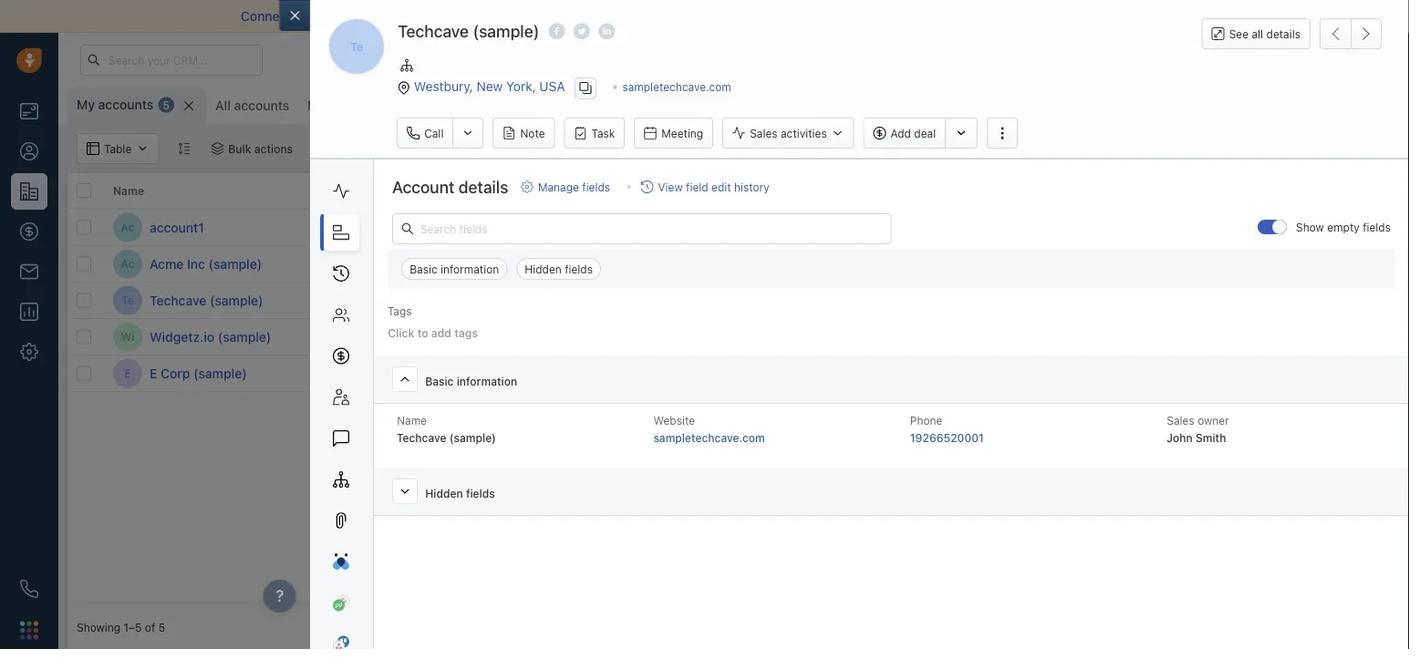 Task type: vqa. For each thing, say whether or not it's contained in the screenshot.
PHONE 5036153947
no



Task type: describe. For each thing, give the bounding box(es) containing it.
edit
[[711, 180, 731, 193]]

call button
[[397, 118, 453, 149]]

smith inside sales owner john smith
[[1196, 432, 1226, 444]]

name row
[[67, 173, 341, 210]]

1 vertical spatial basic
[[425, 375, 454, 388]]

0
[[637, 364, 646, 382]]

website for website
[[487, 184, 530, 197]]

details inside button
[[1266, 27, 1301, 40]]

acme
[[150, 256, 184, 271]]

view
[[658, 180, 683, 193]]

view field edit history
[[658, 180, 769, 193]]

techcave (sample) link
[[150, 291, 263, 310]]

fields down name techcave (sample)
[[466, 488, 495, 500]]

0 horizontal spatial hidden
[[425, 488, 463, 500]]

my accounts 5
[[77, 97, 170, 112]]

sales activities
[[750, 127, 827, 139]]

way
[[606, 9, 630, 24]]

sampletechcave.com for the middle sampletechcave.com link
[[487, 294, 596, 307]]

l image
[[351, 249, 380, 279]]

my for my accounts 5
[[77, 97, 95, 112]]

improve
[[391, 9, 439, 24]]

e corp (sample)
[[150, 366, 247, 381]]

2 vertical spatial sampletechcave.com
[[653, 432, 765, 444]]

show
[[1296, 221, 1324, 234]]

1 vertical spatial basic information
[[425, 375, 517, 388]]

bulk actions
[[228, 142, 293, 155]]

3 more... button
[[449, 93, 532, 119]]

start
[[1088, 9, 1116, 24]]

1 horizontal spatial tags
[[454, 327, 478, 339]]

0 vertical spatial basic information
[[409, 263, 499, 275]]

phone
[[910, 415, 943, 427]]

deliverability
[[443, 9, 520, 24]]

field
[[686, 180, 708, 193]]

your
[[295, 9, 322, 24]]

press space to select this row. row containing $ 0
[[341, 356, 1400, 392]]

freshworks switcher image
[[20, 621, 38, 640]]

sales for sales activities
[[750, 127, 777, 139]]

phone image
[[20, 580, 38, 598]]

contacts
[[394, 184, 441, 197]]

press space to select this row. row containing sampleacme.com
[[341, 246, 1400, 283]]

widgetz.io
[[150, 329, 214, 344]]

e corp (sample) link
[[150, 364, 247, 383]]

te button
[[328, 18, 385, 75]]

techcave (sample) inside dialog
[[398, 21, 539, 41]]

1 vertical spatial details
[[459, 177, 508, 197]]

enable
[[549, 9, 589, 24]]

2-
[[593, 9, 606, 24]]

call link
[[397, 118, 453, 149]]

related
[[350, 184, 391, 197]]

1 filter applied
[[337, 142, 412, 155]]

manage
[[538, 180, 579, 193]]

$ for $ 0
[[624, 364, 633, 382]]

all
[[1252, 27, 1263, 40]]

sampletechcave.com for sampletechcave.com link to the top
[[622, 81, 731, 93]]

click inside tags click to add tags
[[388, 327, 414, 339]]

history
[[734, 180, 769, 193]]

meeting button
[[634, 118, 713, 149]]

2 vertical spatial sampletechcave.com link
[[653, 432, 765, 444]]

website for website sampletechcave.com
[[653, 415, 695, 427]]

westbury, new york, usa link
[[414, 79, 565, 94]]

wi
[[121, 331, 134, 343]]

and
[[523, 9, 545, 24]]

bulk
[[228, 142, 251, 155]]

see all details button
[[1202, 18, 1311, 49]]

(sample) inside name techcave (sample)
[[449, 432, 496, 444]]

name for name
[[113, 184, 144, 197]]

⌘
[[541, 99, 551, 112]]

container_wx8msf4aqz5i3rn1 image
[[317, 142, 329, 155]]

account1
[[150, 220, 204, 235]]

press space to select this row. row containing --
[[341, 210, 1400, 246]]

all
[[215, 98, 231, 113]]

tags click to add tags
[[388, 305, 478, 339]]

1 vertical spatial container_wx8msf4aqz5i3rn1 image
[[765, 294, 778, 307]]

manage fields
[[538, 180, 610, 193]]

phone element
[[11, 571, 47, 607]]

facebook circled image
[[548, 21, 565, 41]]

1 vertical spatial sampletechcave.com link
[[487, 294, 596, 307]]

0 vertical spatial techcave
[[398, 21, 469, 41]]

have
[[1040, 9, 1069, 24]]

amount
[[687, 184, 728, 197]]

westbury, new york, usa
[[414, 79, 565, 94]]

account1 link
[[150, 218, 204, 237]]

+ add task
[[897, 294, 953, 307]]

fields right manage at top
[[582, 180, 610, 193]]

name for name techcave (sample)
[[397, 415, 427, 427]]

sales owner john smith
[[1167, 415, 1229, 444]]

see all details
[[1229, 27, 1301, 40]]

add deal
[[891, 127, 936, 139]]

accounts for all
[[234, 98, 289, 113]]

scratch.
[[1151, 9, 1200, 24]]

website sampletechcave.com
[[653, 415, 765, 444]]

so
[[963, 9, 977, 24]]

send email image
[[1229, 53, 1241, 68]]

show empty fields
[[1296, 221, 1391, 234]]

sales owner
[[761, 184, 826, 197]]

press space to select this row. row containing e corp (sample)
[[67, 356, 341, 392]]

account details
[[392, 177, 508, 197]]

3
[[474, 99, 481, 112]]

2 - from the left
[[355, 221, 361, 234]]

conversations.
[[716, 9, 804, 24]]

linkedin circled image
[[598, 21, 615, 41]]

add inside add deal button
[[891, 127, 911, 139]]

fields down search fields text field
[[564, 263, 593, 275]]

applied
[[373, 142, 412, 155]]

actions
[[254, 142, 293, 155]]

$ for $ 3,200
[[624, 291, 633, 309]]

john inside row group
[[783, 294, 808, 307]]

view field edit history link
[[641, 179, 769, 195]]

ac for account1
[[121, 221, 134, 234]]

press space to select this row. row containing widgetz.io (sample)
[[67, 319, 341, 356]]

0 horizontal spatial hidden fields
[[425, 488, 495, 500]]

usa
[[539, 79, 565, 94]]

york,
[[506, 79, 536, 94]]

0 vertical spatial sampletechcave.com link
[[622, 81, 731, 93]]

related contacts
[[350, 184, 441, 197]]

sync
[[633, 9, 662, 24]]

my territory accounts
[[308, 98, 437, 113]]

deal
[[914, 127, 936, 139]]

add inside row group
[[907, 294, 928, 307]]

task
[[931, 294, 953, 307]]

name techcave (sample)
[[397, 415, 496, 444]]

bulk actions button
[[199, 133, 305, 164]]



Task type: locate. For each thing, give the bounding box(es) containing it.
ac left acme
[[121, 258, 134, 270]]

1 horizontal spatial techcave (sample)
[[398, 21, 539, 41]]

0 horizontal spatial techcave (sample)
[[150, 293, 263, 308]]

0 vertical spatial add
[[891, 127, 911, 139]]

1 vertical spatial information
[[457, 375, 517, 388]]

2 vertical spatial + click to add
[[487, 367, 558, 380]]

of right sync
[[665, 9, 677, 24]]

fields right empty
[[1363, 221, 1391, 234]]

basic information up tags click to add tags
[[409, 263, 499, 275]]

0 horizontal spatial smith
[[811, 294, 840, 307]]

5 right 1–5
[[158, 621, 165, 634]]

owner inside sales owner john smith
[[1198, 415, 1229, 427]]

0 vertical spatial name
[[113, 184, 144, 197]]

0 vertical spatial container_wx8msf4aqz5i3rn1 image
[[211, 142, 224, 155]]

1 horizontal spatial 19266520001 link
[[1171, 291, 1243, 310]]

1 $ from the top
[[624, 291, 633, 309]]

1 vertical spatial techcave
[[150, 293, 206, 308]]

add deal button
[[863, 118, 945, 149]]

0 horizontal spatial 19266520001 link
[[910, 432, 984, 444]]

+ click to add
[[487, 221, 558, 234], [1034, 294, 1106, 307], [487, 367, 558, 380]]

empty
[[1327, 221, 1360, 234]]

close image
[[1382, 12, 1391, 21]]

note button
[[493, 118, 555, 149]]

2 vertical spatial techcave
[[397, 432, 446, 444]]

details right all
[[1266, 27, 1301, 40]]

activities
[[780, 127, 827, 139]]

all accounts
[[215, 98, 289, 113]]

inc
[[187, 256, 205, 271]]

0 vertical spatial website
[[487, 184, 530, 197]]

5 inside my accounts 5
[[163, 98, 170, 111]]

te down mailbox
[[350, 40, 363, 53]]

1 vertical spatial $
[[624, 364, 633, 382]]

press space to select this row. row
[[67, 210, 341, 246], [341, 210, 1400, 246], [67, 246, 341, 283], [341, 246, 1400, 283], [67, 283, 341, 319], [341, 283, 1400, 319], [67, 319, 341, 356], [341, 319, 1400, 356], [67, 356, 341, 392], [341, 356, 1400, 392]]

19266520001 inside dialog
[[910, 432, 984, 444]]

cell
[[1025, 210, 1162, 245], [1299, 210, 1400, 245], [1299, 246, 1400, 282], [1299, 283, 1400, 318], [478, 319, 615, 355], [615, 319, 752, 355], [752, 319, 888, 355], [888, 319, 1025, 355], [1025, 319, 1162, 355], [1162, 319, 1299, 355], [1299, 319, 1400, 355], [1299, 356, 1400, 391]]

1 vertical spatial 5
[[158, 621, 165, 634]]

1 vertical spatial john
[[1167, 432, 1193, 444]]

tags
[[388, 305, 412, 318], [454, 327, 478, 339]]

0 horizontal spatial te
[[122, 294, 134, 307]]

john inside sales owner john smith
[[1167, 432, 1193, 444]]

1 vertical spatial tags
[[454, 327, 478, 339]]

john
[[783, 294, 808, 307], [1167, 432, 1193, 444]]

(sample)
[[473, 21, 539, 41], [208, 256, 262, 271], [210, 293, 263, 308], [218, 329, 271, 344], [193, 366, 247, 381], [449, 432, 496, 444]]

0 vertical spatial details
[[1266, 27, 1301, 40]]

sampletechcave.com
[[622, 81, 731, 93], [487, 294, 596, 307], [653, 432, 765, 444]]

1 vertical spatial hidden
[[425, 488, 463, 500]]

basic up tags click to add tags
[[409, 263, 437, 275]]

to
[[375, 9, 388, 24], [1072, 9, 1084, 24], [525, 221, 536, 234], [1073, 294, 1083, 307], [417, 327, 428, 339], [525, 367, 536, 380]]

call
[[424, 127, 443, 139]]

0 horizontal spatial tags
[[388, 305, 412, 318]]

add left deal
[[891, 127, 911, 139]]

0 horizontal spatial owner
[[793, 184, 826, 197]]

0 horizontal spatial details
[[459, 177, 508, 197]]

john smith
[[783, 294, 840, 307]]

ac
[[121, 221, 134, 234], [121, 258, 134, 270]]

showing
[[77, 621, 121, 634]]

Search your CRM... text field
[[80, 45, 263, 76]]

my territory accounts button
[[298, 88, 444, 124], [308, 98, 437, 113]]

accounts right all
[[234, 98, 289, 113]]

1 horizontal spatial e
[[150, 366, 157, 381]]

open
[[624, 184, 652, 197]]

sampletechcave.com link
[[622, 81, 731, 93], [487, 294, 596, 307], [653, 432, 765, 444]]

basic information up name techcave (sample)
[[425, 375, 517, 388]]

container_wx8msf4aqz5i3rn1 image inside bulk actions button
[[211, 142, 224, 155]]

ac left account1 link
[[121, 221, 134, 234]]

twitter circled image
[[573, 21, 590, 41]]

name inside name techcave (sample)
[[397, 415, 427, 427]]

0 vertical spatial $
[[624, 291, 633, 309]]

1 vertical spatial add
[[907, 294, 928, 307]]

all accounts button
[[206, 88, 298, 124], [215, 98, 289, 113]]

click
[[497, 221, 522, 234], [1044, 294, 1070, 307], [388, 327, 414, 339], [497, 367, 522, 380]]

0 vertical spatial j image
[[351, 322, 380, 352]]

1 horizontal spatial my
[[308, 98, 326, 113]]

note
[[520, 127, 545, 139]]

0 horizontal spatial my
[[77, 97, 95, 112]]

techcave (sample) up westbury, new york, usa link
[[398, 21, 539, 41]]

1 filter applied button
[[305, 133, 423, 164]]

hidden down name techcave (sample)
[[425, 488, 463, 500]]

row group containing $ 3,200
[[341, 210, 1400, 392]]

$ 0
[[624, 364, 646, 382]]

techcave (sample) down acme inc (sample) 'link'
[[150, 293, 263, 308]]

0 vertical spatial sampletechcave.com
[[622, 81, 731, 93]]

0 vertical spatial tags
[[388, 305, 412, 318]]

e down wi
[[124, 367, 131, 380]]

e left corp
[[150, 366, 157, 381]]

container_wx8msf4aqz5i3rn1 image left bulk
[[211, 142, 224, 155]]

sales inside sales owner john smith
[[1167, 415, 1195, 427]]

0 vertical spatial ac
[[121, 221, 134, 234]]

owner
[[793, 184, 826, 197], [1198, 415, 1229, 427]]

name inside row
[[113, 184, 144, 197]]

j image
[[351, 322, 380, 352], [351, 359, 380, 388]]

5 down search your crm... text field
[[163, 98, 170, 111]]

name
[[113, 184, 144, 197], [397, 415, 427, 427]]

don't
[[1006, 9, 1037, 24]]

0 vertical spatial of
[[665, 9, 677, 24]]

(sample) inside 'link'
[[208, 256, 262, 271]]

2 row group from the left
[[341, 210, 1400, 392]]

5
[[163, 98, 170, 111], [158, 621, 165, 634]]

1 horizontal spatial hidden
[[524, 263, 561, 275]]

+
[[487, 221, 494, 234], [1034, 294, 1041, 307], [897, 294, 904, 307], [487, 367, 494, 380]]

my accounts link
[[77, 96, 154, 114]]

19266520001 link
[[1171, 291, 1243, 310], [910, 432, 984, 444]]

1 - from the left
[[350, 221, 355, 234]]

filter
[[345, 142, 370, 155]]

sampleacme.com link
[[487, 258, 577, 270]]

you
[[980, 9, 1002, 24]]

container_wx8msf4aqz5i3rn1 image
[[211, 142, 224, 155], [765, 294, 778, 307]]

s image
[[351, 286, 380, 315]]

19266520001 link inside dialog
[[910, 432, 984, 444]]

owner for sales owner
[[793, 184, 826, 197]]

manage fields link
[[521, 179, 610, 195]]

widgetz.io (sample) link
[[150, 328, 271, 346]]

1 row group from the left
[[67, 210, 341, 392]]

sales for sales owner
[[761, 184, 790, 197]]

add inside tags click to add tags
[[431, 327, 451, 339]]

techcave (sample)
[[398, 21, 539, 41], [150, 293, 263, 308]]

information up name techcave (sample)
[[457, 375, 517, 388]]

0 vertical spatial 19266520001 link
[[1171, 291, 1243, 310]]

owner for sales owner john smith
[[1198, 415, 1229, 427]]

0 horizontal spatial 19266520001
[[910, 432, 984, 444]]

account
[[392, 177, 454, 197]]

1 vertical spatial j image
[[351, 359, 380, 388]]

of
[[665, 9, 677, 24], [145, 621, 155, 634]]

press space to select this row. row containing account1
[[67, 210, 341, 246]]

email
[[680, 9, 713, 24]]

deals
[[655, 184, 684, 197]]

1 horizontal spatial container_wx8msf4aqz5i3rn1 image
[[765, 294, 778, 307]]

sampleacme.com
[[487, 258, 577, 270]]

accounts up call button
[[382, 98, 437, 113]]

1 vertical spatial website
[[653, 415, 695, 427]]

0 vertical spatial + click to add
[[487, 221, 558, 234]]

1 vertical spatial + click to add
[[1034, 294, 1106, 307]]

1 horizontal spatial accounts
[[234, 98, 289, 113]]

hidden fields down manage at top
[[524, 263, 593, 275]]

te up wi
[[122, 294, 134, 307]]

ac for acme inc (sample)
[[121, 258, 134, 270]]

0 horizontal spatial website
[[487, 184, 530, 197]]

$
[[624, 291, 633, 309], [624, 364, 633, 382]]

1 horizontal spatial hidden fields
[[524, 263, 593, 275]]

$ left 3,200
[[624, 291, 633, 309]]

0 horizontal spatial accounts
[[98, 97, 154, 112]]

row group
[[67, 210, 341, 392], [341, 210, 1400, 392]]

dialog containing techcave (sample)
[[279, 0, 1409, 649]]

$ 3,200
[[624, 291, 676, 309]]

2 j image from the top
[[351, 359, 380, 388]]

of right 1–5
[[145, 621, 155, 634]]

to inside tags click to add tags
[[417, 327, 428, 339]]

0 vertical spatial techcave (sample)
[[398, 21, 539, 41]]

1–5
[[124, 621, 142, 634]]

1 vertical spatial 19266520001
[[910, 432, 984, 444]]

1 vertical spatial hidden fields
[[425, 488, 495, 500]]

open deals amount
[[624, 184, 728, 197]]

information up tags click to add tags
[[440, 263, 499, 275]]

3,200
[[637, 291, 676, 309]]

0 horizontal spatial of
[[145, 621, 155, 634]]

dialog
[[279, 0, 1409, 649]]

techcave (sample) inside row group
[[150, 293, 263, 308]]

territory
[[329, 98, 379, 113]]

$ left 0
[[624, 364, 633, 382]]

1 horizontal spatial john
[[1167, 432, 1193, 444]]

website
[[487, 184, 530, 197], [653, 415, 695, 427]]

0 vertical spatial john
[[783, 294, 808, 307]]

0 vertical spatial hidden fields
[[524, 263, 593, 275]]

Search fields text field
[[392, 214, 891, 245]]

details right account
[[459, 177, 508, 197]]

2 $ from the top
[[624, 364, 633, 382]]

information
[[440, 263, 499, 275], [457, 375, 517, 388]]

meeting
[[661, 127, 703, 139]]

1 horizontal spatial te
[[350, 40, 363, 53]]

task button
[[564, 118, 625, 149]]

0 vertical spatial hidden
[[524, 263, 561, 275]]

1 vertical spatial of
[[145, 621, 155, 634]]

te inside button
[[350, 40, 363, 53]]

accounts down search your crm... text field
[[98, 97, 154, 112]]

0 horizontal spatial e
[[124, 367, 131, 380]]

o
[[554, 99, 563, 112]]

e
[[150, 366, 157, 381], [124, 367, 131, 380]]

1 horizontal spatial 19266520001
[[1171, 292, 1243, 305]]

0 horizontal spatial john
[[783, 294, 808, 307]]

1 vertical spatial name
[[397, 415, 427, 427]]

0 vertical spatial 5
[[163, 98, 170, 111]]

0 vertical spatial information
[[440, 263, 499, 275]]

basic up name techcave (sample)
[[425, 375, 454, 388]]

1 horizontal spatial owner
[[1198, 415, 1229, 427]]

see
[[1229, 27, 1249, 40]]

hidden down manage at top
[[524, 263, 561, 275]]

0 vertical spatial te
[[350, 40, 363, 53]]

add left 'task'
[[907, 294, 928, 307]]

acme inc (sample) link
[[150, 255, 262, 273]]

row group containing account1
[[67, 210, 341, 392]]

my for my territory accounts
[[308, 98, 326, 113]]

task
[[591, 127, 615, 139]]

1 vertical spatial techcave (sample)
[[150, 293, 263, 308]]

2 ac from the top
[[121, 258, 134, 270]]

press space to select this row. row containing $ 3,200
[[341, 283, 1400, 319]]

techcave inside name techcave (sample)
[[397, 432, 446, 444]]

e inside e corp (sample) link
[[150, 366, 157, 381]]

more...
[[484, 99, 522, 112]]

1 vertical spatial ac
[[121, 258, 134, 270]]

press space to select this row. row containing techcave (sample)
[[67, 283, 341, 319]]

accounts
[[98, 97, 154, 112], [234, 98, 289, 113], [382, 98, 437, 113]]

1 horizontal spatial name
[[397, 415, 427, 427]]

0 vertical spatial sales
[[750, 127, 777, 139]]

westbury,
[[414, 79, 473, 94]]

1 horizontal spatial of
[[665, 9, 677, 24]]

1 ac from the top
[[121, 221, 134, 234]]

0 horizontal spatial container_wx8msf4aqz5i3rn1 image
[[211, 142, 224, 155]]

0 vertical spatial basic
[[409, 263, 437, 275]]

grid containing $ 3,200
[[67, 171, 1400, 606]]

1 vertical spatial sales
[[761, 184, 790, 197]]

container_wx8msf4aqz5i3rn1 image left the john smith
[[765, 294, 778, 307]]

1 vertical spatial smith
[[1196, 432, 1226, 444]]

1 horizontal spatial website
[[653, 415, 695, 427]]

add
[[539, 221, 558, 234], [1086, 294, 1106, 307], [431, 327, 451, 339], [539, 367, 558, 380]]

1 vertical spatial te
[[122, 294, 134, 307]]

press space to select this row. row containing acme inc (sample)
[[67, 246, 341, 283]]

0 vertical spatial smith
[[811, 294, 840, 307]]

0 vertical spatial 19266520001
[[1171, 292, 1243, 305]]

1 horizontal spatial smith
[[1196, 432, 1226, 444]]

1 j image from the top
[[351, 322, 380, 352]]

what's new image
[[1277, 55, 1290, 67]]

hidden fields down name techcave (sample)
[[425, 488, 495, 500]]

2 vertical spatial sales
[[1167, 415, 1195, 427]]

hidden fields
[[524, 263, 593, 275], [425, 488, 495, 500]]

1 horizontal spatial details
[[1266, 27, 1301, 40]]

0 vertical spatial owner
[[793, 184, 826, 197]]

connect your mailbox link
[[241, 9, 375, 24]]

fields
[[582, 180, 610, 193], [1363, 221, 1391, 234], [564, 263, 593, 275], [466, 488, 495, 500]]

1 vertical spatial sampletechcave.com
[[487, 294, 596, 307]]

--
[[350, 221, 361, 234]]

connect
[[241, 9, 292, 24]]

0 horizontal spatial name
[[113, 184, 144, 197]]

sales
[[750, 127, 777, 139], [761, 184, 790, 197], [1167, 415, 1195, 427]]

smith inside row group
[[811, 294, 840, 307]]

grid
[[67, 171, 1400, 606]]

2 horizontal spatial accounts
[[382, 98, 437, 113]]

sales activities button
[[722, 118, 863, 149], [722, 118, 854, 149]]

1 vertical spatial 19266520001 link
[[910, 432, 984, 444]]

website inside website sampletechcave.com
[[653, 415, 695, 427]]

widgetz.io (sample)
[[150, 329, 271, 344]]

e for e corp (sample)
[[150, 366, 157, 381]]

accounts for my
[[98, 97, 154, 112]]

e for e
[[124, 367, 131, 380]]

1 vertical spatial owner
[[1198, 415, 1229, 427]]



